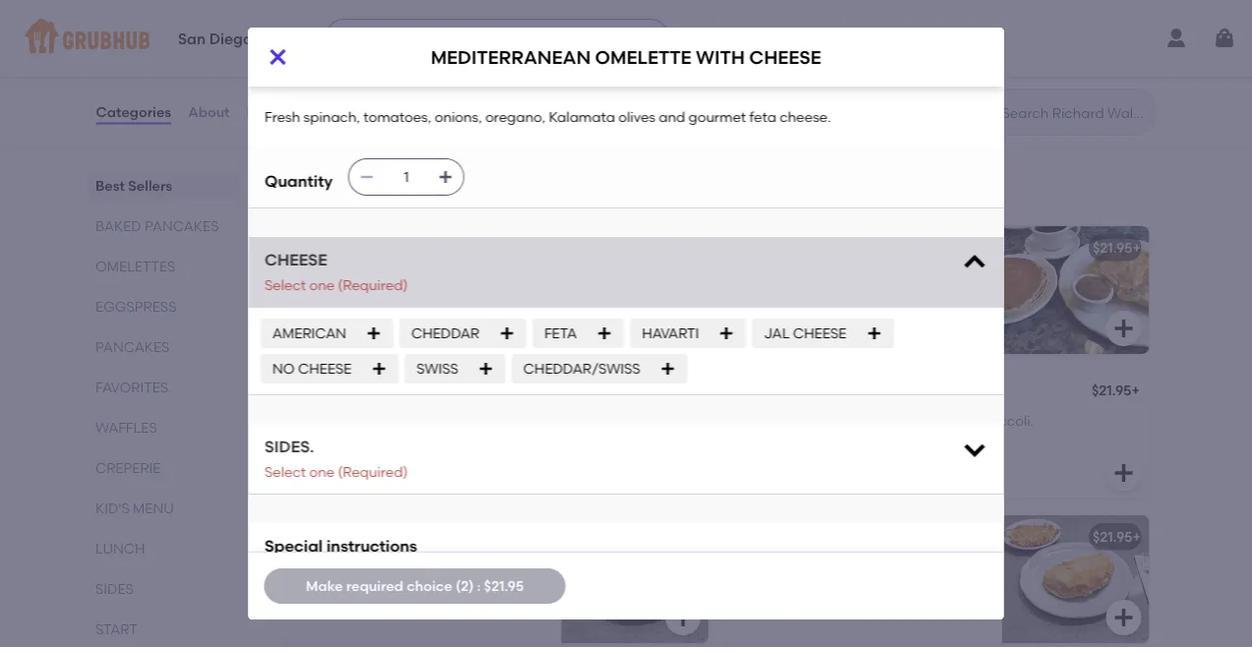 Task type: describe. For each thing, give the bounding box(es) containing it.
mushrooms,
[[736, 412, 817, 429]]

+ for western with cheese
[[692, 384, 700, 401]]

tender
[[296, 52, 342, 69]]

american
[[272, 325, 346, 342]]

bacon & cheese omelette
[[296, 529, 496, 546]]

cheese up western
[[298, 360, 351, 377]]

medley
[[736, 288, 786, 304]]

lover's
[[820, 52, 862, 69]]

on
[[774, 347, 791, 364]]

Search Richard Walker's Pancake House search field
[[1000, 103, 1150, 122]]

southwestern
[[775, 268, 864, 284]]

main navigation navigation
[[0, 0, 1252, 77]]

santa
[[736, 240, 783, 256]]

jal
[[764, 325, 789, 342]]

$21.95 + for bacon & cheese omelette
[[652, 529, 700, 546]]

pure
[[361, 72, 391, 89]]

a
[[949, 268, 958, 284]]

jal cheese
[[764, 325, 846, 342]]

swiss
[[416, 360, 458, 377]]

0 vertical spatial oregano,
[[485, 109, 545, 125]]

0 vertical spatial mediterranean
[[431, 46, 591, 68]]

$21.95 + for mediterranean omelette with cheese
[[652, 240, 700, 256]]

0 horizontal spatial gourmet
[[296, 308, 353, 324]]

havarti
[[641, 325, 699, 342]]

with left a on the right
[[918, 268, 946, 284]]

veronica's veggie with cheese
[[736, 384, 977, 401]]

0 vertical spatial spinach,
[[303, 109, 360, 125]]

kid's
[[95, 500, 129, 516]]

creperie tab
[[95, 457, 233, 478]]

favorites tab
[[95, 377, 233, 397]]

best
[[95, 177, 124, 194]]

tomatoes,
[[820, 412, 890, 429]]

1 vertical spatial feta
[[357, 308, 383, 324]]

mushrooms, tomatoes, onions, and broccoli.
[[736, 412, 1034, 429]]

sides. select one (required)
[[264, 437, 407, 480]]

baked for baked cinnamon pancake
[[736, 24, 784, 41]]

make required choice (2) : $21.95
[[306, 578, 524, 594]]

a
[[736, 52, 746, 69]]

baked pancakes
[[95, 217, 218, 234]]

:
[[477, 578, 481, 594]]

ham & cheese omelette
[[736, 529, 917, 546]]

the
[[794, 347, 816, 364]]

about
[[188, 104, 230, 120]]

reviews button
[[245, 77, 302, 148]]

pancakes tab
[[95, 336, 233, 357]]

1 vertical spatial mediterranean omelette with cheese
[[296, 240, 591, 256]]

baked cinnamon pancake image
[[1002, 11, 1149, 139]]

start
[[95, 621, 137, 637]]

with down peppers
[[932, 327, 960, 344]]

pecans
[[403, 52, 452, 69]]

zesty
[[736, 268, 771, 284]]

special
[[264, 536, 322, 556]]

quantity
[[264, 171, 332, 190]]

0 horizontal spatial cheese.
[[387, 308, 438, 324]]

sides.
[[264, 437, 314, 456]]

bell
[[416, 412, 439, 429]]

peppers
[[900, 308, 955, 324]]

favorites
[[95, 379, 168, 395]]

to
[[341, 92, 355, 109]]

pecan
[[346, 24, 395, 41]]

0 vertical spatial olives
[[618, 109, 655, 125]]

a cinnamon lover's delight.
[[736, 52, 915, 69]]

best sellers
[[95, 177, 172, 194]]

salsa
[[736, 347, 771, 364]]

best sellers tab
[[95, 175, 233, 196]]

of
[[789, 288, 802, 304]]

eggspress
[[95, 298, 176, 315]]

one for sides.
[[309, 463, 334, 480]]

+ for santa fe omelette
[[1133, 240, 1141, 256]]

pancakes inside baked pancakes 'tab'
[[144, 217, 218, 234]]

waffles
[[95, 419, 157, 436]]

+ for ham & cheese omelette
[[1133, 529, 1141, 546]]

required
[[346, 578, 403, 594]]

santa fe omelette image
[[1002, 226, 1149, 354]]

1 horizontal spatial cinnamon
[[749, 52, 817, 69]]

1 horizontal spatial omelettes
[[280, 180, 405, 205]]

omelet
[[867, 268, 914, 284]]

bacon
[[296, 529, 348, 546]]

kid's menu
[[95, 500, 173, 516]]

tomatoes, inside zesty southwestern omelet with a medley of fresh onions, cilantro, tomatoes, and jalapeño peppers with jalapeño cheese; served with salsa on the side - olé!
[[736, 308, 804, 324]]

fresh
[[805, 288, 838, 304]]

tender georgia pecans and imported pure cinnamon glaze; baked to perfection.
[[296, 52, 505, 109]]

1 vertical spatial fresh spinach, tomatoes, onions, oregano, kalamata olives and gourmet feta cheese.
[[296, 268, 513, 324]]

peppers.
[[443, 412, 501, 429]]

side
[[819, 347, 847, 364]]

cheese inside cheese select one (required)
[[264, 251, 327, 270]]

western with cheese
[[296, 384, 461, 401]]

& for bacon
[[351, 529, 362, 546]]

& for ham
[[773, 529, 783, 546]]

western
[[296, 384, 363, 401]]

search icon image
[[970, 100, 994, 124]]

baked inside 'tab'
[[95, 217, 141, 234]]

0 vertical spatial feta
[[749, 109, 776, 125]]

onions, down western with cheese
[[335, 412, 382, 429]]

choice
[[407, 578, 452, 594]]

mediterranean omelette with cheese image
[[561, 226, 709, 354]]

cheese up the feta
[[537, 240, 591, 256]]

cheese select one (required)
[[264, 251, 407, 293]]

Input item quantity number field
[[384, 160, 428, 195]]

lunch tab
[[95, 538, 233, 559]]

(2)
[[456, 578, 474, 594]]

veggie
[[826, 384, 878, 401]]

baked pecan pancake
[[296, 24, 467, 41]]

ham & cheese omelette image
[[1002, 516, 1149, 644]]

ca
[[259, 31, 282, 48]]



Task type: locate. For each thing, give the bounding box(es) containing it.
1 horizontal spatial &
[[773, 529, 783, 546]]

ham, onions, and bell peppers.
[[296, 412, 501, 429]]

&
[[351, 529, 362, 546], [773, 529, 783, 546]]

one for cheese
[[309, 277, 334, 293]]

2 select from the top
[[264, 463, 306, 480]]

0 vertical spatial cheese.
[[779, 109, 831, 125]]

cheese up the onions,
[[922, 384, 977, 401]]

pancake for and
[[399, 24, 467, 41]]

0 horizontal spatial cinnamon
[[395, 72, 462, 89]]

sellers
[[128, 177, 172, 194]]

onions, up cheddar
[[466, 268, 513, 284]]

with
[[918, 268, 946, 284], [736, 327, 764, 344], [932, 327, 960, 344]]

feta down a cinnamon lover's delight.
[[749, 109, 776, 125]]

1 horizontal spatial pancake
[[872, 24, 940, 41]]

olives up cheddar
[[429, 288, 466, 304]]

spinach, up 'american'
[[335, 268, 391, 284]]

feta
[[544, 325, 577, 342]]

(required) for cheese
[[337, 277, 407, 293]]

2 pancake from the left
[[872, 24, 940, 41]]

fresh down imported
[[264, 109, 300, 125]]

pancakes inside pancakes tab
[[95, 338, 169, 355]]

0 vertical spatial kalamata
[[548, 109, 615, 125]]

reviews
[[246, 104, 301, 120]]

onions,
[[893, 412, 943, 429]]

categories button
[[95, 77, 172, 148]]

1 vertical spatial select
[[264, 463, 306, 480]]

fresh spinach, tomatoes, onions, oregano, kalamata olives and gourmet feta cheese.
[[264, 109, 831, 125], [296, 268, 513, 324]]

cheddar/swiss
[[523, 360, 640, 377]]

0 horizontal spatial olives
[[429, 288, 466, 304]]

1 vertical spatial jalapeño
[[768, 327, 826, 344]]

(required)
[[337, 277, 407, 293], [337, 463, 407, 480]]

& right bacon
[[351, 529, 362, 546]]

mediterranean down input item quantity number field at the left of the page
[[296, 240, 417, 256]]

(required) down ham, onions, and bell peppers.
[[337, 463, 407, 480]]

1 horizontal spatial baked
[[296, 24, 343, 41]]

fresh
[[264, 109, 300, 125], [296, 268, 331, 284]]

select for sides.
[[264, 463, 306, 480]]

baked
[[296, 24, 343, 41], [736, 24, 784, 41], [95, 217, 141, 234]]

cheese
[[749, 46, 821, 68], [537, 240, 591, 256], [264, 251, 327, 270], [793, 325, 846, 342], [298, 360, 351, 377], [407, 384, 461, 401], [922, 384, 977, 401], [365, 529, 420, 546], [787, 529, 841, 546]]

baked pancakes tab
[[95, 215, 233, 236]]

ham,
[[296, 412, 332, 429]]

select down sides.
[[264, 463, 306, 480]]

select
[[264, 277, 306, 293], [264, 463, 306, 480]]

lunch
[[95, 540, 145, 557]]

with up salsa at right
[[736, 327, 764, 344]]

-
[[850, 347, 856, 364]]

about button
[[187, 77, 231, 148]]

(required) up 'american'
[[337, 277, 407, 293]]

tomatoes, up cheddar
[[394, 268, 462, 284]]

and up cheddar
[[469, 288, 496, 304]]

cinnamon inside tender georgia pecans and imported pure cinnamon glaze; baked to perfection.
[[395, 72, 462, 89]]

waffles tab
[[95, 417, 233, 438]]

+ for mediterranean omelette with cheese
[[692, 240, 700, 256]]

start tab
[[95, 619, 233, 639]]

0 horizontal spatial mediterranean
[[296, 240, 417, 256]]

olives inside fresh spinach, tomatoes, onions, oregano, kalamata olives and gourmet feta cheese.
[[429, 288, 466, 304]]

ham
[[736, 529, 769, 546]]

olives
[[618, 109, 655, 125], [429, 288, 466, 304]]

gourmet up 'american'
[[296, 308, 353, 324]]

tomatoes,
[[363, 109, 431, 125], [394, 268, 462, 284], [736, 308, 804, 324]]

perfection.
[[358, 92, 431, 109]]

onions, down omelet
[[841, 288, 889, 304]]

fresh up 'american'
[[296, 268, 331, 284]]

1 horizontal spatial olives
[[618, 109, 655, 125]]

pancakes up favorites
[[95, 338, 169, 355]]

onions, down glaze; at the top left of the page
[[434, 109, 482, 125]]

mediterranean omelette with cheese
[[431, 46, 821, 68], [296, 240, 591, 256]]

cheese right a
[[749, 46, 821, 68]]

2 horizontal spatial baked
[[736, 24, 784, 41]]

cheese;
[[830, 327, 881, 344]]

and up glaze; at the top left of the page
[[456, 52, 482, 69]]

instructions
[[326, 536, 417, 556]]

0 vertical spatial (required)
[[337, 277, 407, 293]]

veronica's
[[736, 384, 823, 401]]

1 vertical spatial mediterranean
[[296, 240, 417, 256]]

select up 'american'
[[264, 277, 306, 293]]

kalamata up cheddar
[[359, 288, 425, 304]]

spinach,
[[303, 109, 360, 125], [335, 268, 391, 284]]

0 horizontal spatial oregano,
[[296, 288, 356, 304]]

0 horizontal spatial baked
[[95, 217, 141, 234]]

omelettes up 'eggspress'
[[95, 258, 175, 274]]

0 vertical spatial cinnamon
[[749, 52, 817, 69]]

omelettes inside tab
[[95, 258, 175, 274]]

0 vertical spatial one
[[309, 277, 334, 293]]

menu
[[132, 500, 173, 516]]

cheese right ham
[[787, 529, 841, 546]]

cheese. down a cinnamon lover's delight.
[[779, 109, 831, 125]]

1 horizontal spatial mediterranean
[[431, 46, 591, 68]]

$21.95
[[657, 24, 697, 41], [652, 240, 692, 256], [1093, 240, 1133, 256], [1092, 382, 1132, 399], [652, 384, 692, 401], [652, 529, 692, 546], [1093, 529, 1133, 546], [484, 578, 524, 594]]

1 horizontal spatial oregano,
[[485, 109, 545, 125]]

and down main navigation navigation
[[658, 109, 685, 125]]

categories
[[96, 104, 171, 120]]

glaze;
[[466, 72, 505, 89]]

kalamata inside fresh spinach, tomatoes, onions, oregano, kalamata olives and gourmet feta cheese.
[[359, 288, 425, 304]]

baked pecan pancake image
[[561, 11, 709, 139]]

1 pancake from the left
[[399, 24, 467, 41]]

cheese up 'american'
[[264, 251, 327, 270]]

baked up tender
[[296, 24, 343, 41]]

jalapeño up cheese;
[[837, 308, 896, 324]]

cheese.
[[779, 109, 831, 125], [387, 308, 438, 324]]

one down sides.
[[309, 463, 334, 480]]

svg image
[[1112, 102, 1136, 125], [366, 326, 381, 341], [499, 326, 514, 341], [596, 326, 612, 341], [718, 326, 734, 341], [866, 326, 882, 341], [961, 436, 988, 463], [1112, 462, 1136, 485], [671, 606, 695, 630]]

0 vertical spatial gourmet
[[688, 109, 746, 125]]

one inside sides. select one (required)
[[309, 463, 334, 480]]

diego,
[[209, 31, 256, 48]]

kalamata
[[548, 109, 615, 125], [359, 288, 425, 304]]

1 vertical spatial spinach,
[[335, 268, 391, 284]]

$21.95 +
[[652, 240, 700, 256], [1093, 240, 1141, 256], [1092, 382, 1140, 399], [652, 384, 700, 401], [652, 529, 700, 546], [1093, 529, 1141, 546]]

special instructions
[[264, 536, 417, 556]]

gourmet down a
[[688, 109, 746, 125]]

with
[[696, 46, 745, 68], [496, 240, 533, 256], [366, 384, 403, 401], [882, 384, 919, 401]]

broccoli.
[[976, 412, 1034, 429]]

1 vertical spatial olives
[[429, 288, 466, 304]]

baked
[[296, 92, 338, 109]]

baked down best
[[95, 217, 141, 234]]

1 vertical spatial omelettes
[[95, 258, 175, 274]]

santa fe omelette
[[736, 240, 879, 256]]

cinnamon right a
[[749, 52, 817, 69]]

1 horizontal spatial cheese.
[[779, 109, 831, 125]]

onions,
[[434, 109, 482, 125], [466, 268, 513, 284], [841, 288, 889, 304], [335, 412, 382, 429]]

0 horizontal spatial jalapeño
[[768, 327, 826, 344]]

and down fresh
[[808, 308, 834, 324]]

cheddar
[[411, 325, 479, 342]]

1 horizontal spatial jalapeño
[[837, 308, 896, 324]]

0 horizontal spatial &
[[351, 529, 362, 546]]

baked cinnamon pancake
[[736, 24, 940, 41]]

1 vertical spatial fresh
[[296, 268, 331, 284]]

jalapeño up the
[[768, 327, 826, 344]]

baked up a
[[736, 24, 784, 41]]

0 horizontal spatial feta
[[357, 308, 383, 324]]

spinach, down imported
[[303, 109, 360, 125]]

mediterranean
[[431, 46, 591, 68], [296, 240, 417, 256]]

2 (required) from the top
[[337, 463, 407, 480]]

one up 'american'
[[309, 277, 334, 293]]

1 select from the top
[[264, 277, 306, 293]]

cilantro,
[[892, 288, 946, 304]]

& right ham
[[773, 529, 783, 546]]

0 vertical spatial pancakes
[[144, 217, 218, 234]]

1 vertical spatial cheese.
[[387, 308, 438, 324]]

omelettes up cheese select one (required) in the top of the page
[[280, 180, 405, 205]]

(required) for sides.
[[337, 463, 407, 480]]

and
[[456, 52, 482, 69], [658, 109, 685, 125], [469, 288, 496, 304], [808, 308, 834, 324], [386, 412, 412, 429], [947, 412, 973, 429]]

1 horizontal spatial gourmet
[[688, 109, 746, 125]]

make
[[306, 578, 343, 594]]

(required) inside cheese select one (required)
[[337, 277, 407, 293]]

one inside cheese select one (required)
[[309, 277, 334, 293]]

imported
[[296, 72, 357, 89]]

0 vertical spatial omelettes
[[280, 180, 405, 205]]

+ for bacon & cheese omelette
[[692, 529, 700, 546]]

onions, inside zesty southwestern omelet with a medley of fresh onions, cilantro, tomatoes, and jalapeño peppers with jalapeño cheese; served with salsa on the side - olé!
[[841, 288, 889, 304]]

no
[[272, 360, 294, 377]]

pancake up delight.
[[872, 24, 940, 41]]

$21.95 + for santa fe omelette
[[1093, 240, 1141, 256]]

1 vertical spatial cinnamon
[[395, 72, 462, 89]]

and right the onions,
[[947, 412, 973, 429]]

1 vertical spatial tomatoes,
[[394, 268, 462, 284]]

oregano, up 'american'
[[296, 288, 356, 304]]

tomatoes, up jal
[[736, 308, 804, 324]]

1 vertical spatial kalamata
[[359, 288, 425, 304]]

pancakes up the omelettes tab
[[144, 217, 218, 234]]

pancake up pecans
[[399, 24, 467, 41]]

olé!
[[859, 347, 886, 364]]

1 one from the top
[[309, 277, 334, 293]]

0 horizontal spatial pancake
[[399, 24, 467, 41]]

creperie
[[95, 459, 160, 476]]

cheese up required
[[365, 529, 420, 546]]

0 vertical spatial tomatoes,
[[363, 109, 431, 125]]

cheese. up cheddar
[[387, 308, 438, 324]]

and left bell
[[386, 412, 412, 429]]

served
[[885, 327, 929, 344]]

0 horizontal spatial omelettes
[[95, 258, 175, 274]]

cheese up side
[[793, 325, 846, 342]]

no cheese
[[272, 360, 351, 377]]

1 horizontal spatial feta
[[749, 109, 776, 125]]

fresh spinach, tomatoes, onions, oregano, kalamata olives and gourmet feta cheese. up cheddar
[[296, 268, 513, 324]]

1 (required) from the top
[[337, 277, 407, 293]]

0 vertical spatial select
[[264, 277, 306, 293]]

pancake for delight.
[[872, 24, 940, 41]]

1 vertical spatial one
[[309, 463, 334, 480]]

kid's menu tab
[[95, 498, 233, 518]]

0 vertical spatial fresh
[[264, 109, 300, 125]]

1 vertical spatial pancakes
[[95, 338, 169, 355]]

2 & from the left
[[773, 529, 783, 546]]

1 & from the left
[[351, 529, 362, 546]]

olives down main navigation navigation
[[618, 109, 655, 125]]

mediterranean up glaze; at the top left of the page
[[431, 46, 591, 68]]

0 vertical spatial mediterranean omelette with cheese
[[431, 46, 821, 68]]

select inside sides. select one (required)
[[264, 463, 306, 480]]

jalapeño
[[837, 308, 896, 324], [768, 327, 826, 344]]

delight.
[[865, 52, 915, 69]]

san diego, ca
[[178, 31, 282, 48]]

omelettes tab
[[95, 256, 233, 276]]

sides
[[95, 580, 133, 597]]

0 vertical spatial fresh spinach, tomatoes, onions, oregano, kalamata olives and gourmet feta cheese.
[[264, 109, 831, 125]]

feta down cheese select one (required) in the top of the page
[[357, 308, 383, 324]]

select for cheese
[[264, 277, 306, 293]]

$21.95 + for western with cheese
[[652, 384, 700, 401]]

zesty southwestern omelet with a medley of fresh onions, cilantro, tomatoes, and jalapeño peppers with jalapeño cheese; served with salsa on the side - olé!
[[736, 268, 960, 364]]

$21.95 + for ham & cheese omelette
[[1093, 529, 1141, 546]]

tomatoes, down pure
[[363, 109, 431, 125]]

1 horizontal spatial kalamata
[[548, 109, 615, 125]]

fe
[[787, 240, 803, 256]]

and inside zesty southwestern omelet with a medley of fresh onions, cilantro, tomatoes, and jalapeño peppers with jalapeño cheese; served with salsa on the side - olé!
[[808, 308, 834, 324]]

svg image
[[1213, 27, 1236, 50], [286, 34, 297, 46], [266, 45, 290, 69], [671, 102, 695, 125], [359, 169, 374, 185], [437, 169, 453, 185], [961, 249, 988, 277], [671, 317, 695, 341], [1112, 317, 1136, 341], [371, 361, 387, 377], [478, 361, 493, 377], [660, 361, 675, 377], [1112, 606, 1136, 630]]

kalamata down main navigation navigation
[[548, 109, 615, 125]]

cinnamon
[[749, 52, 817, 69], [395, 72, 462, 89]]

1 vertical spatial gourmet
[[296, 308, 353, 324]]

select inside cheese select one (required)
[[264, 277, 306, 293]]

oregano, down glaze; at the top left of the page
[[485, 109, 545, 125]]

1 vertical spatial (required)
[[337, 463, 407, 480]]

2 one from the top
[[309, 463, 334, 480]]

bacon & cheese omelette image
[[561, 516, 709, 644]]

1 vertical spatial oregano,
[[296, 288, 356, 304]]

gourmet
[[688, 109, 746, 125], [296, 308, 353, 324]]

baked for baked pecan pancake
[[296, 24, 343, 41]]

0 vertical spatial jalapeño
[[837, 308, 896, 324]]

cinnamon down pecans
[[395, 72, 462, 89]]

eggspress tab
[[95, 296, 233, 317]]

san
[[178, 31, 206, 48]]

one
[[309, 277, 334, 293], [309, 463, 334, 480]]

georgia
[[345, 52, 399, 69]]

sides tab
[[95, 578, 233, 599]]

and inside tender georgia pecans and imported pure cinnamon glaze; baked to perfection.
[[456, 52, 482, 69]]

cheese down swiss
[[407, 384, 461, 401]]

2 vertical spatial tomatoes,
[[736, 308, 804, 324]]

fresh spinach, tomatoes, onions, oregano, kalamata olives and gourmet feta cheese. down glaze; at the top left of the page
[[264, 109, 831, 125]]

western with cheese image
[[561, 371, 709, 499]]

0 horizontal spatial kalamata
[[359, 288, 425, 304]]

(required) inside sides. select one (required)
[[337, 463, 407, 480]]

feta
[[749, 109, 776, 125], [357, 308, 383, 324]]



Task type: vqa. For each thing, say whether or not it's contained in the screenshot.
way inside the OUR CREAMY CHOCOLATE MILKSHAKES ARE HAND-SPUN THE OLD-FASHIONED WAY EACH TIME AND FEATURE DELICIOUS CHICK-FIL-A ICEDREAM® DESSERT.
no



